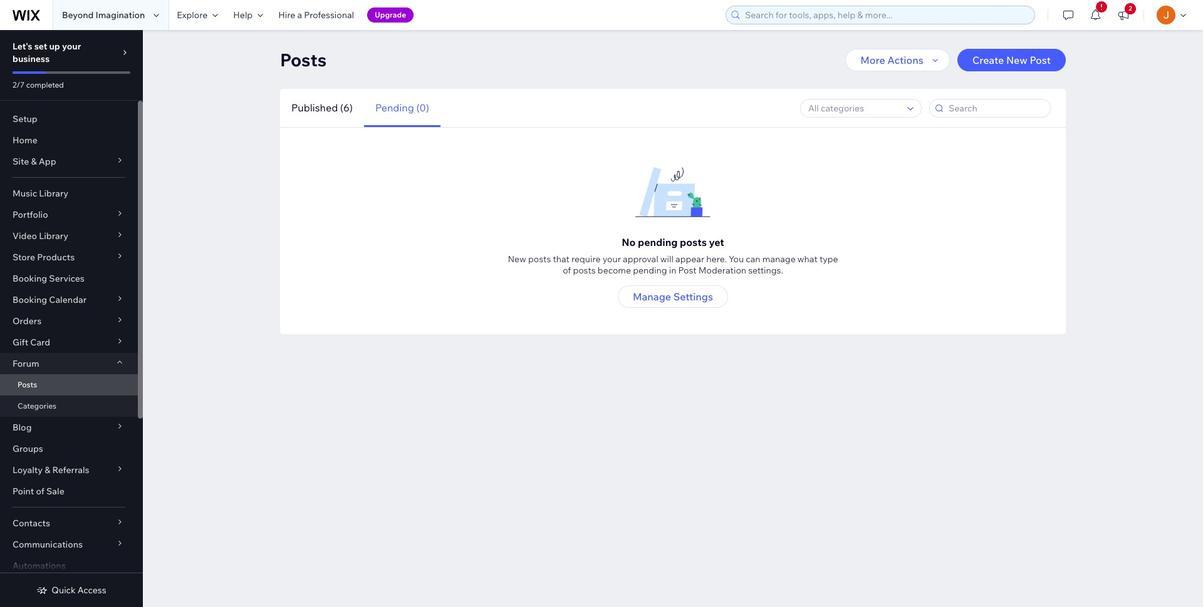 Task type: vqa. For each thing, say whether or not it's contained in the screenshot.
Video Library dropdown button
yes



Task type: locate. For each thing, give the bounding box(es) containing it.
forum
[[13, 358, 39, 370]]

booking inside 'link'
[[13, 273, 47, 284]]

loyalty & referrals
[[13, 465, 89, 476]]

posts right that
[[573, 265, 596, 276]]

0 vertical spatial &
[[31, 156, 37, 167]]

site & app
[[13, 156, 56, 167]]

services
[[49, 273, 85, 284]]

posts left that
[[528, 254, 551, 265]]

access
[[78, 585, 106, 597]]

more actions button
[[845, 49, 950, 71]]

& inside dropdown button
[[31, 156, 37, 167]]

new left that
[[508, 254, 526, 265]]

actions
[[887, 54, 923, 66]]

new inside button
[[1006, 54, 1027, 66]]

1 vertical spatial new
[[508, 254, 526, 265]]

0 horizontal spatial new
[[508, 254, 526, 265]]

2 booking from the top
[[13, 294, 47, 306]]

store products button
[[0, 247, 138, 268]]

0 horizontal spatial &
[[31, 156, 37, 167]]

settings.
[[748, 265, 783, 276]]

approval
[[623, 254, 658, 265]]

booking
[[13, 273, 47, 284], [13, 294, 47, 306]]

music library
[[13, 188, 68, 199]]

blog button
[[0, 417, 138, 439]]

groups
[[13, 444, 43, 455]]

(0)
[[416, 102, 429, 114]]

library up portfolio popup button
[[39, 188, 68, 199]]

orders
[[13, 316, 41, 327]]

1 horizontal spatial your
[[603, 254, 621, 265]]

post right in
[[678, 265, 697, 276]]

your
[[62, 41, 81, 52], [603, 254, 621, 265]]

(6)
[[340, 102, 353, 114]]

& inside popup button
[[45, 465, 50, 476]]

communications
[[13, 539, 83, 551]]

booking for booking calendar
[[13, 294, 47, 306]]

of
[[563, 265, 571, 276], [36, 486, 44, 498]]

site
[[13, 156, 29, 167]]

Search for tools, apps, help & more... field
[[741, 6, 1031, 24]]

0 vertical spatial library
[[39, 188, 68, 199]]

new right the create
[[1006, 54, 1027, 66]]

booking up orders
[[13, 294, 47, 306]]

& right site
[[31, 156, 37, 167]]

beyond imagination
[[62, 9, 145, 21]]

1 vertical spatial pending
[[633, 265, 667, 276]]

1 booking from the top
[[13, 273, 47, 284]]

can
[[746, 254, 760, 265]]

0 horizontal spatial post
[[678, 265, 697, 276]]

& for loyalty
[[45, 465, 50, 476]]

1 vertical spatial your
[[603, 254, 621, 265]]

1 horizontal spatial &
[[45, 465, 50, 476]]

post
[[1030, 54, 1051, 66], [678, 265, 697, 276]]

post right the create
[[1030, 54, 1051, 66]]

1 horizontal spatial post
[[1030, 54, 1051, 66]]

video library button
[[0, 226, 138, 247]]

2 library from the top
[[39, 231, 68, 242]]

type
[[820, 254, 838, 265]]

of left require
[[563, 265, 571, 276]]

& for site
[[31, 156, 37, 167]]

library up the products
[[39, 231, 68, 242]]

create
[[972, 54, 1004, 66]]

posts link
[[0, 375, 138, 396]]

new
[[1006, 54, 1027, 66], [508, 254, 526, 265]]

sale
[[46, 486, 64, 498]]

your right up
[[62, 41, 81, 52]]

1 vertical spatial library
[[39, 231, 68, 242]]

portfolio button
[[0, 204, 138, 226]]

of left sale
[[36, 486, 44, 498]]

home
[[13, 135, 37, 146]]

1 vertical spatial posts
[[18, 380, 37, 390]]

0 horizontal spatial posts
[[528, 254, 551, 265]]

music
[[13, 188, 37, 199]]

that
[[553, 254, 570, 265]]

your inside no pending posts yet new posts that require your approval will appear here. you can manage what type of posts become pending in post moderation settings.
[[603, 254, 621, 265]]

1 library from the top
[[39, 188, 68, 199]]

upgrade button
[[367, 8, 414, 23]]

booking down store
[[13, 273, 47, 284]]

1 horizontal spatial new
[[1006, 54, 1027, 66]]

your right require
[[603, 254, 621, 265]]

posts down forum
[[18, 380, 37, 390]]

0 vertical spatial pending
[[638, 236, 678, 249]]

posts up appear
[[680, 236, 707, 249]]

posts down a
[[280, 49, 327, 71]]

1 vertical spatial of
[[36, 486, 44, 498]]

&
[[31, 156, 37, 167], [45, 465, 50, 476]]

a
[[297, 9, 302, 21]]

1 vertical spatial &
[[45, 465, 50, 476]]

0 vertical spatial of
[[563, 265, 571, 276]]

gift
[[13, 337, 28, 348]]

library
[[39, 188, 68, 199], [39, 231, 68, 242]]

post inside no pending posts yet new posts that require your approval will appear here. you can manage what type of posts become pending in post moderation settings.
[[678, 265, 697, 276]]

completed
[[26, 80, 64, 90]]

posts
[[280, 49, 327, 71], [18, 380, 37, 390]]

calendar
[[49, 294, 87, 306]]

create new post
[[972, 54, 1051, 66]]

tab list containing published (6)
[[280, 89, 441, 127]]

referrals
[[52, 465, 89, 476]]

1 vertical spatial booking
[[13, 294, 47, 306]]

setup
[[13, 113, 37, 125]]

more
[[860, 54, 885, 66]]

tab list
[[280, 89, 441, 127]]

help button
[[226, 0, 271, 30]]

pending
[[375, 102, 414, 114]]

yet
[[709, 236, 724, 249]]

settings
[[673, 291, 713, 303]]

0 horizontal spatial of
[[36, 486, 44, 498]]

automations link
[[0, 556, 138, 577]]

pending up will on the top right of the page
[[638, 236, 678, 249]]

library for music library
[[39, 188, 68, 199]]

published (6)
[[291, 102, 353, 114]]

booking calendar
[[13, 294, 87, 306]]

pending left in
[[633, 265, 667, 276]]

0 vertical spatial booking
[[13, 273, 47, 284]]

0 vertical spatial post
[[1030, 54, 1051, 66]]

gift card
[[13, 337, 50, 348]]

& right the loyalty
[[45, 465, 50, 476]]

0 horizontal spatial posts
[[18, 380, 37, 390]]

1 horizontal spatial of
[[563, 265, 571, 276]]

quick access
[[52, 585, 106, 597]]

of inside "sidebar" element
[[36, 486, 44, 498]]

0 vertical spatial your
[[62, 41, 81, 52]]

0 horizontal spatial your
[[62, 41, 81, 52]]

0 vertical spatial posts
[[280, 49, 327, 71]]

booking inside dropdown button
[[13, 294, 47, 306]]

published
[[291, 102, 338, 114]]

1 vertical spatial post
[[678, 265, 697, 276]]

booking calendar button
[[0, 289, 138, 311]]

video
[[13, 231, 37, 242]]

of inside no pending posts yet new posts that require your approval will appear here. you can manage what type of posts become pending in post moderation settings.
[[563, 265, 571, 276]]

library inside popup button
[[39, 231, 68, 242]]

0 vertical spatial new
[[1006, 54, 1027, 66]]



Task type: describe. For each thing, give the bounding box(es) containing it.
beyond
[[62, 9, 94, 21]]

help
[[233, 9, 253, 21]]

setup link
[[0, 108, 138, 130]]

2 horizontal spatial posts
[[680, 236, 707, 249]]

let's
[[13, 41, 32, 52]]

manage settings
[[633, 291, 713, 303]]

store
[[13, 252, 35, 263]]

blog
[[13, 422, 32, 434]]

appear
[[676, 254, 704, 265]]

manage settings button
[[618, 286, 728, 308]]

imagination
[[96, 9, 145, 21]]

hire
[[278, 9, 295, 21]]

no
[[622, 236, 636, 249]]

new inside no pending posts yet new posts that require your approval will appear here. you can manage what type of posts become pending in post moderation settings.
[[508, 254, 526, 265]]

categories
[[18, 402, 56, 411]]

2/7
[[13, 80, 24, 90]]

1 horizontal spatial posts
[[280, 49, 327, 71]]

set
[[34, 41, 47, 52]]

2 button
[[1110, 0, 1137, 30]]

communications button
[[0, 534, 138, 556]]

2/7 completed
[[13, 80, 64, 90]]

video library
[[13, 231, 68, 242]]

portfolio
[[13, 209, 48, 221]]

require
[[571, 254, 601, 265]]

groups link
[[0, 439, 138, 460]]

become
[[598, 265, 631, 276]]

hire a professional
[[278, 9, 354, 21]]

card
[[30, 337, 50, 348]]

create new post button
[[957, 49, 1066, 71]]

booking services
[[13, 273, 85, 284]]

what
[[798, 254, 818, 265]]

upgrade
[[375, 10, 406, 19]]

up
[[49, 41, 60, 52]]

business
[[13, 53, 50, 65]]

pending (0) button
[[364, 89, 441, 127]]

hire a professional link
[[271, 0, 362, 30]]

contacts button
[[0, 513, 138, 534]]

music library link
[[0, 183, 138, 204]]

forum button
[[0, 353, 138, 375]]

your inside let's set up your business
[[62, 41, 81, 52]]

will
[[660, 254, 674, 265]]

loyalty
[[13, 465, 43, 476]]

let's set up your business
[[13, 41, 81, 65]]

orders button
[[0, 311, 138, 332]]

booking for booking services
[[13, 273, 47, 284]]

contacts
[[13, 518, 50, 529]]

point
[[13, 486, 34, 498]]

published (6) button
[[280, 89, 364, 127]]

All categories field
[[805, 99, 904, 117]]

booking services link
[[0, 268, 138, 289]]

point of sale
[[13, 486, 64, 498]]

site & app button
[[0, 151, 138, 172]]

automations
[[13, 561, 66, 572]]

here.
[[706, 254, 727, 265]]

more actions
[[860, 54, 923, 66]]

in
[[669, 265, 676, 276]]

no pending posts yet new posts that require your approval will appear here. you can manage what type of posts become pending in post moderation settings.
[[508, 236, 838, 276]]

sidebar element
[[0, 30, 143, 608]]

professional
[[304, 9, 354, 21]]

categories link
[[0, 396, 138, 417]]

quick
[[52, 585, 76, 597]]

manage
[[633, 291, 671, 303]]

Search field
[[945, 99, 1046, 117]]

posts inside "sidebar" element
[[18, 380, 37, 390]]

app
[[39, 156, 56, 167]]

products
[[37, 252, 75, 263]]

store products
[[13, 252, 75, 263]]

library for video library
[[39, 231, 68, 242]]

2
[[1129, 4, 1132, 13]]

home link
[[0, 130, 138, 151]]

quick access button
[[37, 585, 106, 597]]

post inside button
[[1030, 54, 1051, 66]]

gift card button
[[0, 332, 138, 353]]

1 horizontal spatial posts
[[573, 265, 596, 276]]

explore
[[177, 9, 208, 21]]

point of sale link
[[0, 481, 138, 503]]

manage
[[762, 254, 796, 265]]

moderation
[[699, 265, 746, 276]]



